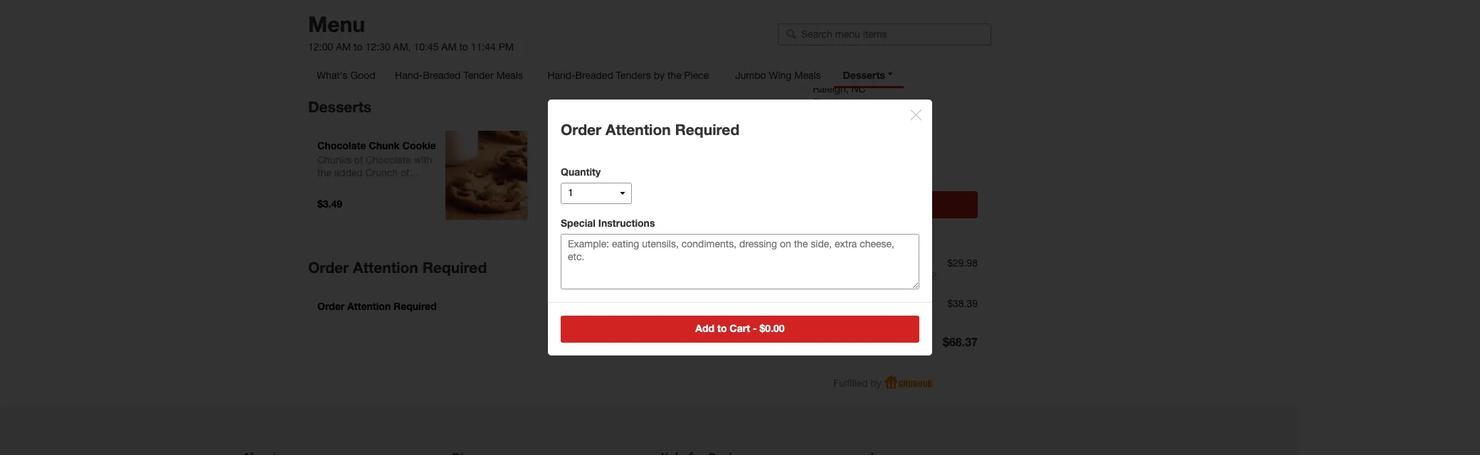 Task type: describe. For each thing, give the bounding box(es) containing it.
instructions
[[599, 217, 655, 229]]

waffle
[[868, 271, 896, 282]]

hand- for hand-breaded tenders by the piece
[[548, 70, 576, 81]]

order inside × 'dialog'
[[561, 121, 602, 139]]

$0.00
[[760, 323, 785, 335]]

garlic,
[[842, 258, 871, 269]]

× button
[[909, 98, 924, 127]]

2 meals from the left
[[795, 70, 821, 81]]

chocolate chunk cookie
[[318, 139, 436, 151]]

jumbo
[[736, 70, 767, 81]]

in
[[872, 120, 880, 131]]

2900
[[863, 71, 885, 82]]

× dialog
[[0, 0, 1481, 456]]

what's good
[[317, 70, 376, 81]]

add to cart - $0.00 button
[[561, 316, 920, 343]]

cal.
[[633, 180, 648, 191]]

in 20-30 mins
[[869, 120, 933, 131]]

with
[[621, 154, 639, 166]]

tab list containing what's good
[[308, 63, 904, 88]]

piece
[[685, 70, 709, 81]]

2 vertical spatial required
[[394, 300, 437, 312]]

what's
[[317, 70, 348, 81]]

brownie inside chocolate chip brownie
[[813, 305, 852, 317]]

2 vertical spatial attention
[[347, 300, 391, 312]]

dressing,
[[889, 258, 931, 269]]

good
[[351, 70, 376, 81]]

breaded for tender
[[423, 70, 461, 81]]

pm
[[499, 41, 514, 53]]

menu containing desserts
[[308, 0, 774, 406]]

10:45
[[414, 41, 439, 53]]

a
[[642, 154, 647, 166]]

12:00
[[308, 41, 333, 53]]

beer
[[885, 284, 906, 295]]

change
[[813, 98, 843, 108]]

crust!
[[584, 180, 611, 191]]

jumbo wing meals
[[736, 70, 821, 81]]

350
[[613, 180, 630, 191]]

add
[[696, 323, 715, 335]]

11:44
[[471, 41, 496, 53]]

nc
[[852, 84, 866, 95]]

-
[[753, 323, 757, 335]]

fulfilled by
[[834, 379, 882, 390]]

tenders
[[616, 70, 651, 81]]

inside
[[608, 167, 635, 178]]

$68.37
[[943, 336, 978, 349]]

hillsborough
[[888, 71, 944, 82]]

Search menu items text field
[[802, 27, 985, 40]]

change button
[[813, 96, 843, 109]]

up
[[837, 70, 849, 82]]

extra cheese sauce 120 cal
[[318, 0, 427, 18]]

12:30
[[366, 41, 390, 53]]

cajun
[[813, 258, 839, 269]]

garlic
[[813, 271, 839, 282]]

hand-breaded tenders by the piece
[[548, 70, 709, 81]]

barq's
[[829, 284, 858, 295]]

chocolate for chip
[[827, 292, 876, 305]]

tender for breaded
[[464, 70, 494, 81]]

fries,
[[899, 271, 923, 282]]

special
[[561, 217, 596, 229]]

pick up at
[[813, 70, 861, 82]]

30
[[898, 120, 909, 131]]

attention inside × 'dialog'
[[606, 121, 671, 139]]

select item quantity element
[[561, 166, 632, 204]]

1 vertical spatial order
[[308, 259, 349, 277]]

hand-breaded tender meals
[[395, 70, 523, 81]]

menu 12:00 am to 12:30 am, 10:45 am to 11:44 pm
[[308, 11, 514, 53]]



Task type: vqa. For each thing, say whether or not it's contained in the screenshot.
Yelp link
no



Task type: locate. For each thing, give the bounding box(es) containing it.
to
[[354, 41, 363, 53], [460, 41, 468, 53], [718, 323, 727, 335]]

2 breaded from the left
[[576, 70, 614, 81]]

meals up raleigh,
[[795, 70, 821, 81]]

required
[[675, 121, 740, 139], [423, 259, 487, 277], [394, 300, 437, 312]]

0 horizontal spatial am
[[336, 41, 351, 53]]

to left 11:44
[[460, 41, 468, 53]]

0 vertical spatial order
[[561, 121, 602, 139]]

breaded
[[423, 70, 461, 81], [576, 70, 614, 81]]

chocolate chip brownie
[[813, 292, 900, 317]]

and
[[637, 167, 654, 178]]

chip
[[878, 292, 900, 305]]

hand- for hand-breaded tender meals
[[395, 70, 423, 81]]

required inside × 'dialog'
[[675, 121, 740, 139]]

desserts
[[308, 98, 372, 116]]

cart
[[730, 323, 751, 335]]

tender down 11:44
[[464, 70, 494, 81]]

0 vertical spatial by
[[654, 70, 665, 81]]

raleigh,
[[813, 84, 849, 95]]

1 horizontal spatial breaded
[[576, 70, 614, 81]]

0 vertical spatial tender
[[464, 70, 494, 81]]

gooey
[[576, 167, 605, 178]]

am right '10:45'
[[442, 41, 457, 53]]

parm
[[842, 271, 866, 282]]

by
[[654, 70, 665, 81], [871, 379, 882, 390]]

order attention required
[[561, 121, 740, 139], [308, 259, 487, 277], [318, 300, 437, 312]]

am right the 12:00 on the top of page
[[336, 41, 351, 53]]

1 meals from the left
[[497, 70, 523, 81]]

1 horizontal spatial tender
[[830, 245, 862, 257]]

root
[[861, 284, 882, 295]]

tender inside tab list
[[464, 70, 494, 81]]

menu
[[308, 0, 774, 406]]

brownie
[[581, 154, 618, 166], [813, 305, 852, 317]]

at
[[851, 70, 861, 82]]

order attention required inside × 'dialog'
[[561, 121, 740, 139]]

meal
[[865, 245, 888, 257]]

0 horizontal spatial to
[[354, 41, 363, 53]]

11
[[813, 292, 824, 305]]

tender
[[464, 70, 494, 81], [830, 245, 862, 257]]

chocolate for chunk
[[318, 139, 366, 151]]

breaded left 'tenders'
[[576, 70, 614, 81]]

rich,
[[550, 167, 573, 178]]

1 vertical spatial required
[[423, 259, 487, 277]]

0 vertical spatial attention
[[606, 121, 671, 139]]

meals
[[497, 70, 523, 81], [795, 70, 821, 81]]

add to cart - $0.00
[[696, 323, 785, 335]]

sauce
[[380, 0, 408, 5]]

st,
[[947, 71, 960, 82]]

chewy
[[550, 180, 581, 191]]

fudge brownie with a rich, gooey inside and chewy crust! 350 cal.
[[550, 154, 654, 191]]

special instructions
[[561, 217, 655, 229]]

1 horizontal spatial meals
[[795, 70, 821, 81]]

2 vertical spatial order
[[318, 300, 345, 312]]

oz.
[[813, 284, 826, 295]]

1 horizontal spatial chocolate
[[827, 292, 876, 305]]

2 4 tender meal cajun garlic, no dressing, garlic parm waffle fries, 12 oz. barq's root beer
[[813, 245, 937, 295]]

1 am from the left
[[336, 41, 351, 53]]

extra
[[318, 0, 341, 5]]

1 vertical spatial order attention required
[[308, 259, 487, 277]]

1 hand- from the left
[[395, 70, 423, 81]]

0 vertical spatial brownie
[[581, 154, 618, 166]]

0 horizontal spatial tender
[[464, 70, 494, 81]]

tab list
[[308, 63, 904, 88]]

$38.39
[[948, 299, 978, 310]]

chocolate down parm
[[827, 292, 876, 305]]

by right fulfilled
[[871, 379, 882, 390]]

1 horizontal spatial to
[[460, 41, 468, 53]]

cookie
[[403, 139, 436, 151]]

0 vertical spatial order attention required
[[561, 121, 740, 139]]

1 vertical spatial tender
[[830, 245, 862, 257]]

0 horizontal spatial hand-
[[395, 70, 423, 81]]

20-
[[883, 120, 898, 131]]

to left 12:30
[[354, 41, 363, 53]]

0 horizontal spatial by
[[654, 70, 665, 81]]

tender for 4
[[830, 245, 862, 257]]

12
[[926, 271, 937, 282]]

mins
[[912, 120, 933, 131]]

hand-
[[395, 70, 423, 81], [548, 70, 576, 81]]

to right add
[[718, 323, 727, 335]]

chocolate inside chocolate chip brownie
[[827, 292, 876, 305]]

cal
[[318, 6, 330, 18]]

tender up garlic,
[[830, 245, 862, 257]]

attention
[[606, 121, 671, 139], [353, 259, 419, 277], [347, 300, 391, 312]]

1 vertical spatial brownie
[[813, 305, 852, 317]]

order
[[561, 121, 602, 139], [308, 259, 349, 277], [318, 300, 345, 312]]

fulfilled
[[834, 379, 868, 390]]

am
[[336, 41, 351, 53], [442, 41, 457, 53]]

2900 hillsborough st, raleigh, nc
[[813, 71, 960, 95]]

120
[[411, 0, 427, 5]]

Special Instructions text field
[[561, 234, 920, 290]]

tender inside 2 4 tender meal cajun garlic, no dressing, garlic parm waffle fries, 12 oz. barq's root beer
[[830, 245, 862, 257]]

2 horizontal spatial to
[[718, 323, 727, 335]]

by left the the
[[654, 70, 665, 81]]

wing
[[769, 70, 792, 81]]

the
[[668, 70, 682, 81]]

4
[[821, 245, 827, 257]]

am,
[[393, 41, 411, 53]]

1 breaded from the left
[[423, 70, 461, 81]]

brownie inside fudge brownie with a rich, gooey inside and chewy crust! 350 cal.
[[581, 154, 618, 166]]

1 horizontal spatial brownie
[[813, 305, 852, 317]]

no
[[873, 258, 886, 269]]

1 vertical spatial by
[[871, 379, 882, 390]]

brownie up gooey
[[581, 154, 618, 166]]

1 horizontal spatial by
[[871, 379, 882, 390]]

pick
[[813, 70, 834, 82]]

fudge
[[550, 154, 579, 166]]

breaded for tenders
[[576, 70, 614, 81]]

$29.98
[[948, 258, 978, 270]]

chocolate down desserts
[[318, 139, 366, 151]]

cheese
[[343, 0, 377, 5]]

2 hand- from the left
[[548, 70, 576, 81]]

brownie down 11
[[813, 305, 852, 317]]

menu
[[308, 11, 365, 37]]

quantity
[[561, 166, 601, 178]]

1 horizontal spatial hand-
[[548, 70, 576, 81]]

meals down pm
[[497, 70, 523, 81]]

2
[[813, 245, 819, 257]]

breaded down '10:45'
[[423, 70, 461, 81]]

1 horizontal spatial am
[[442, 41, 457, 53]]

0 vertical spatial required
[[675, 121, 740, 139]]

0 horizontal spatial breaded
[[423, 70, 461, 81]]

0 horizontal spatial meals
[[497, 70, 523, 81]]

0 horizontal spatial chocolate
[[318, 139, 366, 151]]

subtotal
[[792, 336, 837, 349]]

chunk
[[369, 139, 400, 151]]

chocolate
[[318, 139, 366, 151], [827, 292, 876, 305]]

2 am from the left
[[442, 41, 457, 53]]

0 horizontal spatial brownie
[[581, 154, 618, 166]]

1 vertical spatial chocolate
[[827, 292, 876, 305]]

×
[[909, 98, 924, 127]]

2 vertical spatial order attention required
[[318, 300, 437, 312]]

0 vertical spatial chocolate
[[318, 139, 366, 151]]

by inside tab list
[[654, 70, 665, 81]]

1 vertical spatial attention
[[353, 259, 419, 277]]

to inside "button"
[[718, 323, 727, 335]]



